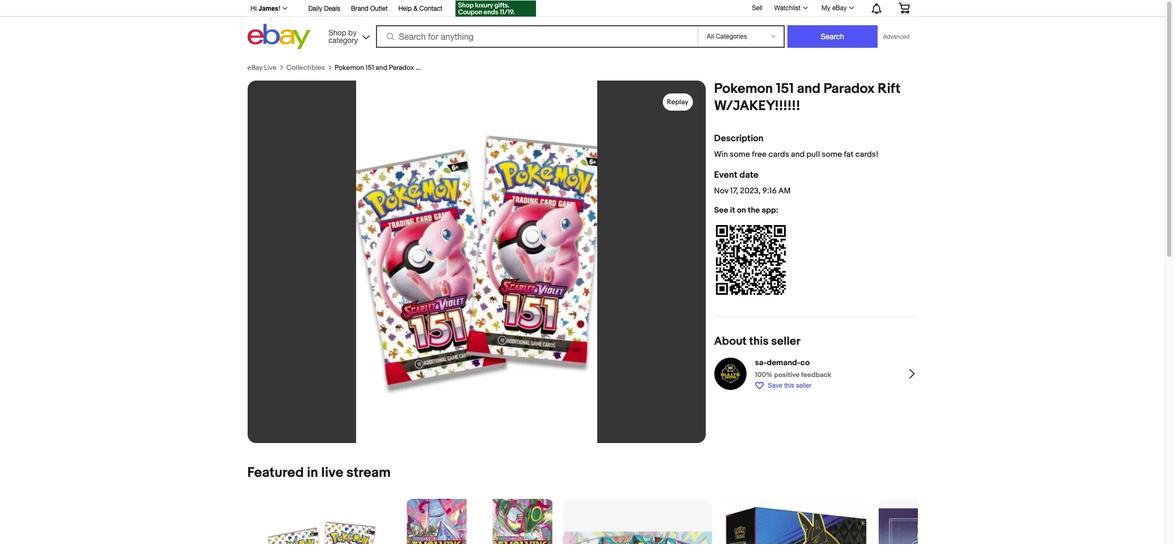 Task type: vqa. For each thing, say whether or not it's contained in the screenshot.
James
yes



Task type: locate. For each thing, give the bounding box(es) containing it.
1 vertical spatial rift
[[878, 80, 901, 97]]

rift
[[416, 63, 427, 72], [878, 80, 901, 97]]

1 some from the left
[[730, 149, 751, 159]]

none submit inside shop by category banner
[[788, 25, 878, 48]]

0 vertical spatial w/jakey!!!!!!
[[428, 63, 471, 72]]

0 vertical spatial rift
[[416, 63, 427, 72]]

pokemon up description
[[714, 80, 773, 97]]

1 vertical spatial and
[[797, 80, 821, 97]]

1 horizontal spatial ebay
[[833, 4, 847, 12]]

1 vertical spatial paradox
[[824, 80, 875, 97]]

0 vertical spatial seller
[[772, 335, 801, 349]]

seller up the demand-
[[772, 335, 801, 349]]

2023,
[[740, 186, 761, 196]]

pokemon 151 and paradox rift w/jakey!!!!!!
[[335, 63, 471, 72], [714, 80, 901, 114]]

and
[[376, 63, 387, 72], [797, 80, 821, 97], [791, 149, 805, 159]]

pokemon down the category
[[335, 63, 364, 72]]

event date nov 17, 2023, 9:16 am
[[714, 170, 791, 196]]

0 horizontal spatial some
[[730, 149, 751, 159]]

1 vertical spatial 151
[[776, 80, 794, 97]]

watchlist
[[775, 4, 801, 12]]

1 vertical spatial pokemon 151 and paradox rift w/jakey!!!!!!
[[714, 80, 901, 114]]

james
[[259, 5, 279, 12]]

0 vertical spatial pokemon
[[335, 63, 364, 72]]

live
[[264, 63, 277, 72]]

co
[[801, 358, 810, 368]]

1 horizontal spatial paradox
[[824, 80, 875, 97]]

free
[[752, 149, 767, 159]]

ebay right the my
[[833, 4, 847, 12]]

ebay inside 'link'
[[833, 4, 847, 12]]

deals
[[324, 5, 340, 12]]

seller down feedback
[[796, 382, 812, 389]]

1 horizontal spatial this
[[785, 382, 795, 389]]

some down description
[[730, 149, 751, 159]]

ebay
[[833, 4, 847, 12], [247, 63, 263, 72]]

0 vertical spatial 151
[[366, 63, 374, 72]]

hi
[[251, 5, 257, 12]]

this
[[750, 335, 769, 349], [785, 382, 795, 389]]

featured in live stream
[[247, 465, 391, 481]]

feedback
[[801, 371, 832, 379]]

sa-demand-co 100% positive feedback save this seller
[[755, 358, 832, 389]]

sell
[[752, 4, 763, 12]]

100%
[[755, 371, 773, 379]]

account navigation
[[245, 0, 918, 18]]

1 horizontal spatial pokemon 151 and paradox rift w/jakey!!!!!!
[[714, 80, 901, 114]]

seller
[[772, 335, 801, 349], [796, 382, 812, 389]]

0 horizontal spatial w/jakey!!!!!!
[[428, 63, 471, 72]]

daily deals
[[308, 5, 340, 12]]

featured
[[247, 465, 304, 481]]

None submit
[[788, 25, 878, 48]]

2 vertical spatial and
[[791, 149, 805, 159]]

0 vertical spatial and
[[376, 63, 387, 72]]

ebay left live
[[247, 63, 263, 72]]

qrcode image
[[714, 223, 788, 297]]

ebay live
[[247, 63, 277, 72]]

help & contact
[[399, 5, 443, 12]]

replay
[[667, 98, 689, 106]]

positive
[[774, 371, 800, 379]]

w/jakey!!!!!!
[[428, 63, 471, 72], [714, 98, 801, 114]]

1 horizontal spatial some
[[822, 149, 843, 159]]

151
[[366, 63, 374, 72], [776, 80, 794, 97]]

this up sa-
[[750, 335, 769, 349]]

live
[[321, 465, 343, 481]]

0 horizontal spatial 151
[[366, 63, 374, 72]]

some left the fat
[[822, 149, 843, 159]]

this down positive
[[785, 382, 795, 389]]

by
[[349, 28, 357, 37]]

0 vertical spatial pokemon 151 and paradox rift w/jakey!!!!!!
[[335, 63, 471, 72]]

description win some free cards and pull some fat cards!
[[714, 133, 879, 159]]

1 horizontal spatial pokemon
[[714, 80, 773, 97]]

1 vertical spatial pokemon
[[714, 80, 773, 97]]

0 vertical spatial paradox
[[389, 63, 414, 72]]

collectibles link
[[286, 63, 325, 72]]

2 some from the left
[[822, 149, 843, 159]]

brand
[[351, 5, 369, 12]]

win
[[714, 149, 728, 159]]

ebay live link
[[247, 63, 277, 72]]

paradox
[[389, 63, 414, 72], [824, 80, 875, 97]]

pokemon
[[335, 63, 364, 72], [714, 80, 773, 97]]

0 horizontal spatial ebay
[[247, 63, 263, 72]]

1 horizontal spatial w/jakey!!!!!!
[[714, 98, 801, 114]]

hi james !
[[251, 5, 280, 12]]

1 vertical spatial w/jakey!!!!!!
[[714, 98, 801, 114]]

my
[[822, 4, 831, 12]]

some
[[730, 149, 751, 159], [822, 149, 843, 159]]

fat
[[844, 149, 854, 159]]

1 vertical spatial seller
[[796, 382, 812, 389]]

Search for anything text field
[[378, 26, 696, 47]]

0 horizontal spatial this
[[750, 335, 769, 349]]

9:16
[[763, 186, 777, 196]]

outlet
[[370, 5, 388, 12]]

advanced link
[[878, 26, 915, 47]]

shop by category banner
[[245, 0, 918, 63]]

pokémon tcg: crown zenith elite trainer box - 10 packs live show only image
[[721, 499, 871, 544]]

1 vertical spatial this
[[785, 382, 795, 389]]

0 vertical spatial ebay
[[833, 4, 847, 12]]

1 horizontal spatial rift
[[878, 80, 901, 97]]



Task type: describe. For each thing, give the bounding box(es) containing it.
demand-
[[767, 358, 801, 368]]

17,
[[731, 186, 739, 196]]

description
[[714, 133, 764, 144]]

0 horizontal spatial paradox
[[389, 63, 414, 72]]

collectibles
[[286, 63, 325, 72]]

pokemon tcg silver tempest elite trainer box live show only image
[[879, 509, 1029, 544]]

brand outlet link
[[351, 3, 388, 15]]

help & contact link
[[399, 3, 443, 15]]

pokemon 151 and paradox rift w/jakey!!!!!! link
[[335, 63, 471, 72]]

date
[[740, 170, 759, 180]]

shop by category
[[329, 28, 358, 44]]

daily deals link
[[308, 3, 340, 15]]

shop
[[329, 28, 346, 37]]

get the coupon image
[[455, 1, 536, 17]]

0 horizontal spatial pokemon 151 and paradox rift w/jakey!!!!!!
[[335, 63, 471, 72]]

nov
[[714, 186, 729, 196]]

&
[[414, 5, 418, 12]]

advanced
[[883, 33, 910, 40]]

in
[[307, 465, 318, 481]]

contact
[[420, 5, 443, 12]]

my ebay
[[822, 4, 847, 12]]

cards
[[769, 149, 790, 159]]

!
[[279, 5, 280, 12]]

0 vertical spatial this
[[750, 335, 769, 349]]

event
[[714, 170, 738, 180]]

sa demand co image
[[714, 358, 747, 390]]

see
[[714, 205, 729, 215]]

your shopping cart image
[[898, 3, 911, 13]]

on
[[737, 205, 746, 215]]

and inside the description win some free cards and pull some fat cards!
[[791, 149, 805, 159]]

paradox inside 'pokemon 151 and paradox rift w/jakey!!!!!!'
[[824, 80, 875, 97]]

the
[[748, 205, 760, 215]]

sell link
[[747, 4, 768, 12]]

w/jakey!!!!!! inside 'pokemon 151 and paradox rift w/jakey!!!!!!'
[[714, 98, 801, 114]]

pull
[[807, 149, 820, 159]]

seller inside sa-demand-co 100% positive feedback save this seller
[[796, 382, 812, 389]]

watchlist link
[[769, 2, 813, 15]]

1 horizontal spatial 151
[[776, 80, 794, 97]]

daily
[[308, 5, 322, 12]]

and inside 'pokemon 151 and paradox rift w/jakey!!!!!!'
[[797, 80, 821, 97]]

brand outlet
[[351, 5, 388, 12]]

stream
[[347, 465, 391, 481]]

am
[[779, 186, 791, 196]]

help
[[399, 5, 412, 12]]

shop by category button
[[324, 24, 372, 47]]

cards!
[[856, 149, 879, 159]]

about this seller
[[714, 335, 801, 349]]

1 vertical spatial ebay
[[247, 63, 263, 72]]

10 packs of paradox rift live show only image
[[563, 532, 713, 544]]

sa-
[[755, 358, 767, 368]]

0 horizontal spatial rift
[[416, 63, 427, 72]]

category
[[329, 36, 358, 44]]

0 horizontal spatial pokemon
[[335, 63, 364, 72]]

save
[[768, 382, 783, 389]]

see it on the app:
[[714, 205, 779, 215]]

app:
[[762, 205, 779, 215]]

my ebay link
[[816, 2, 859, 15]]

about
[[714, 335, 747, 349]]

it
[[730, 205, 735, 215]]

5 packs of pokemon 151  live show only image
[[247, 499, 397, 544]]

this inside sa-demand-co 100% positive feedback save this seller
[[785, 382, 795, 389]]

save this seller button
[[755, 381, 812, 390]]



